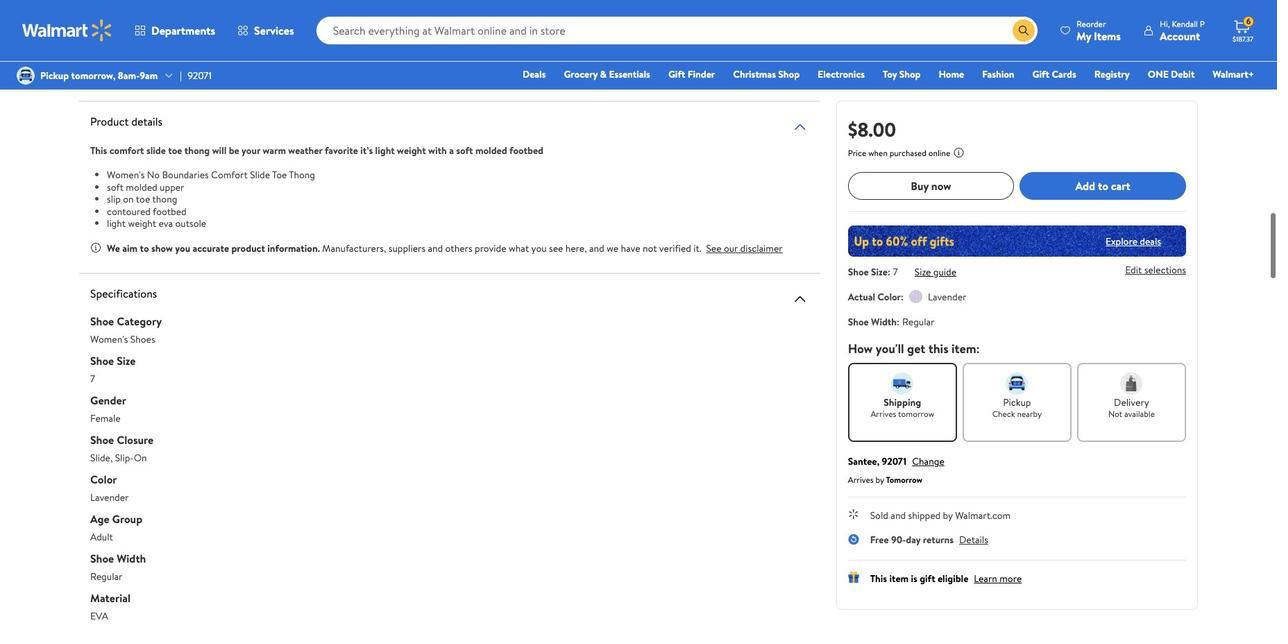 Task type: describe. For each thing, give the bounding box(es) containing it.
free 90-day returns details
[[870, 533, 988, 547]]

pickup for check
[[1003, 396, 1031, 409]]

|
[[180, 69, 182, 83]]

explore deals link
[[1100, 229, 1167, 254]]

change button
[[912, 455, 944, 468]]

favorite
[[325, 144, 358, 158]]

actual
[[848, 290, 875, 304]]

thong inside 'women's no boundaries comfort slide toe thong soft molded upper slip on toe thong contoured footbed light weight eva outsole'
[[152, 192, 177, 206]]

shoe category women's shoes shoe size 7 gender female shoe closure slide, slip-on color lavender age group adult shoe width regular material eva
[[90, 313, 162, 623]]

get
[[907, 340, 925, 357]]

by inside santee, 92071 change arrives by tomorrow
[[876, 474, 884, 486]]

0 vertical spatial toe
[[168, 144, 182, 158]]

closure
[[117, 432, 154, 447]]

one debit
[[1148, 67, 1195, 81]]

available
[[1124, 408, 1155, 420]]

shipped
[[908, 509, 941, 523]]

legal information image
[[953, 147, 964, 158]]

intent image for shipping image
[[891, 373, 914, 395]]

fashion link
[[976, 67, 1021, 82]]

1 vertical spatial this
[[928, 340, 948, 357]]

verified
[[659, 241, 691, 255]]

width inside shoe category women's shoes shoe size 7 gender female shoe closure slide, slip-on color lavender age group adult shoe width regular material eva
[[117, 551, 146, 566]]

grocery & essentials
[[564, 67, 650, 81]]

gift finder link
[[662, 67, 721, 82]]

specifications
[[90, 286, 157, 301]]

shop for toy shop
[[899, 67, 921, 81]]

not
[[1108, 408, 1122, 420]]

purchased
[[890, 147, 926, 159]]

shoe width : regular
[[848, 315, 935, 329]]

your
[[242, 144, 260, 158]]

regular inside shoe category women's shoes shoe size 7 gender female shoe closure slide, slip-on color lavender age group adult shoe width regular material eva
[[90, 569, 122, 583]]

items
[[1094, 28, 1121, 43]]

gender
[[90, 392, 126, 408]]

cart
[[1111, 178, 1130, 193]]

Walmart Site-Wide search field
[[316, 17, 1038, 44]]

size inside shoe category women's shoes shoe size 7 gender female shoe closure slide, slip-on color lavender age group adult shoe width regular material eva
[[117, 353, 136, 368]]

deals
[[1140, 234, 1161, 248]]

upper
[[160, 180, 184, 194]]

walmart image
[[22, 19, 112, 42]]

2 horizontal spatial and
[[891, 509, 906, 523]]

1 horizontal spatial width
[[871, 315, 897, 329]]

departments
[[151, 23, 215, 38]]

eva
[[159, 217, 173, 230]]

female
[[90, 411, 121, 425]]

gift
[[920, 572, 935, 586]]

more
[[1000, 572, 1022, 586]]

gift for gift finder
[[668, 67, 685, 81]]

outsole
[[175, 217, 206, 230]]

christmas
[[733, 67, 776, 81]]

what
[[509, 241, 529, 255]]

shoe down "actual"
[[848, 315, 869, 329]]

size guide
[[915, 265, 956, 279]]

product
[[90, 114, 129, 129]]

aim
[[122, 241, 138, 255]]

warm
[[263, 144, 286, 158]]

: for width
[[897, 315, 900, 329]]

shipping arrives tomorrow
[[871, 396, 934, 420]]

it's
[[360, 144, 373, 158]]

now
[[931, 178, 951, 193]]

gift for gift cards
[[1032, 67, 1049, 81]]

you'll
[[876, 340, 904, 357]]

sold and shipped by walmart.com
[[870, 509, 1011, 523]]

slip
[[107, 192, 121, 206]]

not
[[643, 241, 657, 255]]

0 vertical spatial regular
[[902, 315, 935, 329]]

registry link
[[1088, 67, 1136, 82]]

actual color :
[[848, 290, 904, 304]]

christmas shop link
[[727, 67, 806, 82]]

6 $187.37
[[1233, 15, 1253, 44]]

disclaimer
[[740, 241, 783, 255]]

edit selections button
[[1125, 263, 1186, 277]]

have
[[621, 241, 640, 255]]

: for size
[[888, 265, 890, 279]]

shoe down specifications
[[90, 313, 114, 329]]

tomorrow
[[886, 474, 922, 486]]

product details image
[[792, 119, 808, 135]]

3 product group from the left
[[452, 0, 607, 14]]

add
[[1075, 178, 1095, 193]]

we aim to show you accurate product information. manufacturers, suppliers and others provide what you see here, and we have not verified it. see our disclaimer
[[107, 241, 783, 255]]

santee,
[[848, 455, 880, 468]]

toe inside 'women's no boundaries comfort slide toe thong soft molded upper slip on toe thong contoured footbed light weight eva outsole'
[[136, 192, 150, 206]]

7 inside shoe category women's shoes shoe size 7 gender female shoe closure slide, slip-on color lavender age group adult shoe width regular material eva
[[90, 372, 95, 386]]

shoe down adult
[[90, 551, 114, 566]]

our
[[724, 241, 738, 255]]

reorder my items
[[1077, 18, 1121, 43]]

toe
[[272, 168, 287, 182]]

day
[[906, 533, 921, 547]]

toy shop link
[[877, 67, 927, 82]]

item:
[[951, 340, 980, 357]]

this for this comfort slide toe thong will be your warm weather favorite it's light weight with a soft molded footbed
[[90, 144, 107, 158]]

1 horizontal spatial and
[[589, 241, 604, 255]]

footbed inside 'women's no boundaries comfort slide toe thong soft molded upper slip on toe thong contoured footbed light weight eva outsole'
[[153, 204, 186, 218]]

soft inside 'women's no boundaries comfort slide toe thong soft molded upper slip on toe thong contoured footbed light weight eva outsole'
[[107, 180, 124, 194]]

show
[[151, 241, 173, 255]]

electronics
[[818, 67, 865, 81]]

santee, 92071 change arrives by tomorrow
[[848, 455, 944, 486]]

2 product group from the left
[[267, 0, 422, 14]]

weight inside 'women's no boundaries comfort slide toe thong soft molded upper slip on toe thong contoured footbed light weight eva outsole'
[[128, 217, 156, 230]]

add to cart
[[1075, 178, 1130, 193]]

: for color
[[901, 290, 904, 304]]

gifting made easy image
[[848, 572, 859, 583]]

p
[[1200, 18, 1205, 29]]

size guide button
[[915, 265, 956, 279]]

arrives inside shipping arrives tomorrow
[[871, 408, 896, 420]]

it.
[[694, 241, 701, 255]]

delivery not available
[[1108, 396, 1155, 420]]

lavender inside shoe category women's shoes shoe size 7 gender female shoe closure slide, slip-on color lavender age group adult shoe width regular material eva
[[90, 490, 129, 504]]

gift cards
[[1032, 67, 1076, 81]]

0 horizontal spatial and
[[428, 241, 443, 255]]

how
[[848, 340, 873, 357]]

how you'll get this item:
[[848, 340, 980, 357]]

tomorrow,
[[71, 69, 116, 83]]

1 horizontal spatial by
[[943, 509, 953, 523]]

1 horizontal spatial light
[[375, 144, 395, 158]]

will
[[212, 144, 226, 158]]

Search search field
[[316, 17, 1038, 44]]

2 horizontal spatial size
[[915, 265, 931, 279]]

adult
[[90, 530, 113, 544]]

suppliers
[[388, 241, 426, 255]]

about
[[79, 65, 117, 84]]

comfort
[[211, 168, 248, 182]]

eligible
[[938, 572, 968, 586]]

intent image for pickup image
[[1006, 373, 1028, 395]]



Task type: locate. For each thing, give the bounding box(es) containing it.
this right about on the left of the page
[[120, 65, 142, 84]]

1 horizontal spatial color
[[878, 290, 901, 304]]

shop right christmas
[[778, 67, 800, 81]]

0 horizontal spatial to
[[140, 241, 149, 255]]

contoured
[[107, 204, 151, 218]]

1 vertical spatial women's
[[90, 332, 128, 346]]

this right gifting made easy icon
[[870, 572, 887, 586]]

women's no boundaries comfort slide toe thong soft molded upper slip on toe thong contoured footbed light weight eva outsole
[[107, 168, 315, 230]]

1 vertical spatial arrives
[[848, 474, 874, 486]]

1 horizontal spatial thong
[[184, 144, 210, 158]]

size
[[871, 265, 888, 279], [915, 265, 931, 279], [117, 353, 136, 368]]

0 horizontal spatial color
[[90, 472, 117, 487]]

toe right on on the left of page
[[136, 192, 150, 206]]

1 vertical spatial toe
[[136, 192, 150, 206]]

accurate
[[193, 241, 229, 255]]

0 horizontal spatial width
[[117, 551, 146, 566]]

gift left cards
[[1032, 67, 1049, 81]]

soft up contoured
[[107, 180, 124, 194]]

2 horizontal spatial :
[[901, 290, 904, 304]]

account
[[1160, 28, 1200, 43]]

1 horizontal spatial regular
[[902, 315, 935, 329]]

1 vertical spatial 7
[[90, 372, 95, 386]]

1 horizontal spatial you
[[531, 241, 547, 255]]

0 vertical spatial thong
[[184, 144, 210, 158]]

women's inside 'women's no boundaries comfort slide toe thong soft molded upper slip on toe thong contoured footbed light weight eva outsole'
[[107, 168, 145, 182]]

details button
[[959, 533, 988, 547]]

0 horizontal spatial light
[[107, 217, 126, 230]]

1 gift from the left
[[668, 67, 685, 81]]

shoe up gender
[[90, 353, 114, 368]]

on
[[123, 192, 134, 206]]

0 vertical spatial light
[[375, 144, 395, 158]]

arrives
[[871, 408, 896, 420], [848, 474, 874, 486]]

shop for christmas shop
[[778, 67, 800, 81]]

1 horizontal spatial size
[[871, 265, 888, 279]]

1 horizontal spatial this
[[870, 572, 887, 586]]

1 horizontal spatial item
[[889, 572, 909, 586]]

item left is
[[889, 572, 909, 586]]

$8.00
[[848, 116, 896, 143]]

light down "slip"
[[107, 217, 126, 230]]

1 horizontal spatial weight
[[397, 144, 426, 158]]

2 you from the left
[[531, 241, 547, 255]]

walmart+ link
[[1206, 67, 1260, 82]]

0 horizontal spatial :
[[888, 265, 890, 279]]

gift left finder
[[668, 67, 685, 81]]

pickup check nearby
[[992, 396, 1042, 420]]

see
[[549, 241, 563, 255]]

0 vertical spatial :
[[888, 265, 890, 279]]

weight left eva
[[128, 217, 156, 230]]

0 vertical spatial by
[[876, 474, 884, 486]]

0 vertical spatial to
[[1098, 178, 1108, 193]]

1 product group from the left
[[82, 0, 236, 14]]

0 horizontal spatial gift
[[668, 67, 685, 81]]

1 vertical spatial by
[[943, 509, 953, 523]]

1 vertical spatial footbed
[[153, 204, 186, 218]]

color
[[878, 290, 901, 304], [90, 472, 117, 487]]

walmart+
[[1213, 67, 1254, 81]]

1 vertical spatial molded
[[126, 180, 157, 194]]

by right shipped
[[943, 509, 953, 523]]

1 horizontal spatial gift
[[1032, 67, 1049, 81]]

0 vertical spatial footbed
[[509, 144, 543, 158]]

weather
[[288, 144, 322, 158]]

1 vertical spatial 92071
[[882, 455, 907, 468]]

0 vertical spatial soft
[[456, 144, 473, 158]]

fashion
[[982, 67, 1014, 81]]

1 vertical spatial soft
[[107, 180, 124, 194]]

1 vertical spatial lavender
[[90, 490, 129, 504]]

92071 inside santee, 92071 change arrives by tomorrow
[[882, 455, 907, 468]]

1 horizontal spatial 92071
[[882, 455, 907, 468]]

search icon image
[[1018, 25, 1029, 36]]

0 horizontal spatial molded
[[126, 180, 157, 194]]

0 horizontal spatial regular
[[90, 569, 122, 583]]

1 vertical spatial item
[[889, 572, 909, 586]]

2 vertical spatial :
[[897, 315, 900, 329]]

soft
[[456, 144, 473, 158], [107, 180, 124, 194]]

0 vertical spatial arrives
[[871, 408, 896, 420]]

width
[[871, 315, 897, 329], [117, 551, 146, 566]]

1 vertical spatial color
[[90, 472, 117, 487]]

color inside shoe category women's shoes shoe size 7 gender female shoe closure slide, slip-on color lavender age group adult shoe width regular material eva
[[90, 472, 117, 487]]

product group
[[82, 0, 236, 14], [267, 0, 422, 14], [452, 0, 607, 14], [637, 0, 792, 14]]

learn
[[974, 572, 997, 586]]

: up "you'll"
[[897, 315, 900, 329]]

0 vertical spatial width
[[871, 315, 897, 329]]

to inside button
[[1098, 178, 1108, 193]]

0 vertical spatial this
[[90, 144, 107, 158]]

1 vertical spatial to
[[140, 241, 149, 255]]

when
[[868, 147, 888, 159]]

women's inside shoe category women's shoes shoe size 7 gender female shoe closure slide, slip-on color lavender age group adult shoe width regular material eva
[[90, 332, 128, 346]]

90-
[[891, 533, 906, 547]]

hi, kendall p account
[[1160, 18, 1205, 43]]

is
[[911, 572, 917, 586]]

1 vertical spatial light
[[107, 217, 126, 230]]

color up the shoe width : regular
[[878, 290, 901, 304]]

9am
[[140, 69, 158, 83]]

molded
[[475, 144, 507, 158], [126, 180, 157, 194]]

pickup tomorrow, 8am-9am
[[40, 69, 158, 83]]

2 gift from the left
[[1032, 67, 1049, 81]]

women's left "shoes" at the left bottom of page
[[90, 332, 128, 346]]

1 vertical spatial :
[[901, 290, 904, 304]]

walmart.com
[[955, 509, 1011, 523]]

1 horizontal spatial pickup
[[1003, 396, 1031, 409]]

slip-
[[115, 451, 134, 465]]

7 up gender
[[90, 372, 95, 386]]

regular up get
[[902, 315, 935, 329]]

returns
[[923, 533, 954, 547]]

see our disclaimer button
[[706, 241, 783, 255]]

this item is gift eligible learn more
[[870, 572, 1022, 586]]

deals link
[[516, 67, 552, 82]]

you
[[175, 241, 190, 255], [531, 241, 547, 255]]

grocery
[[564, 67, 598, 81]]

thong left will
[[184, 144, 210, 158]]

a
[[449, 144, 454, 158]]

lavender up age at the bottom left of page
[[90, 490, 129, 504]]

item left |
[[145, 65, 173, 84]]

0 vertical spatial 7
[[893, 265, 898, 279]]

nearby
[[1017, 408, 1042, 420]]

 image
[[17, 67, 35, 85]]

one debit link
[[1142, 67, 1201, 82]]

footbed
[[509, 144, 543, 158], [153, 204, 186, 218]]

pickup inside pickup check nearby
[[1003, 396, 1031, 409]]

size left guide
[[915, 265, 931, 279]]

0 horizontal spatial toe
[[136, 192, 150, 206]]

shoe size : 7
[[848, 265, 898, 279]]

0 horizontal spatial you
[[175, 241, 190, 255]]

sold
[[870, 509, 888, 523]]

to left cart
[[1098, 178, 1108, 193]]

delivery
[[1114, 396, 1149, 409]]

0 vertical spatial lavender
[[928, 290, 966, 304]]

one
[[1148, 67, 1169, 81]]

1 horizontal spatial lavender
[[928, 290, 966, 304]]

shop
[[778, 67, 800, 81], [899, 67, 921, 81]]

slide
[[250, 168, 270, 182]]

0 vertical spatial molded
[[475, 144, 507, 158]]

molded inside 'women's no boundaries comfort slide toe thong soft molded upper slip on toe thong contoured footbed light weight eva outsole'
[[126, 180, 157, 194]]

1 you from the left
[[175, 241, 190, 255]]

and left others
[[428, 241, 443, 255]]

shoe up "actual"
[[848, 265, 869, 279]]

gift inside 'link'
[[668, 67, 685, 81]]

0 horizontal spatial 7
[[90, 372, 95, 386]]

4 product group from the left
[[637, 0, 792, 14]]

pickup left tomorrow,
[[40, 69, 69, 83]]

you right the show
[[175, 241, 190, 255]]

1 horizontal spatial molded
[[475, 144, 507, 158]]

tomorrow
[[898, 408, 934, 420]]

0 horizontal spatial soft
[[107, 180, 124, 194]]

&
[[600, 67, 607, 81]]

price when purchased online
[[848, 147, 950, 159]]

shoe up slide,
[[90, 432, 114, 447]]

details
[[131, 114, 162, 129]]

: up actual color :
[[888, 265, 890, 279]]

0 horizontal spatial shop
[[778, 67, 800, 81]]

we
[[107, 241, 120, 255]]

: up the shoe width : regular
[[901, 290, 904, 304]]

0 horizontal spatial this
[[120, 65, 142, 84]]

women's down comfort
[[107, 168, 145, 182]]

0 vertical spatial women's
[[107, 168, 145, 182]]

arrives inside santee, 92071 change arrives by tomorrow
[[848, 474, 874, 486]]

0 horizontal spatial this
[[90, 144, 107, 158]]

services button
[[226, 14, 305, 47]]

0 horizontal spatial size
[[117, 353, 136, 368]]

1 vertical spatial pickup
[[1003, 396, 1031, 409]]

explore deals
[[1106, 234, 1161, 248]]

and left we
[[589, 241, 604, 255]]

1 horizontal spatial footbed
[[509, 144, 543, 158]]

0 vertical spatial color
[[878, 290, 901, 304]]

pickup down intent image for pickup
[[1003, 396, 1031, 409]]

see
[[706, 241, 722, 255]]

1 vertical spatial regular
[[90, 569, 122, 583]]

product
[[231, 241, 265, 255]]

intent image for delivery image
[[1121, 373, 1143, 395]]

light right it's on the left top of page
[[375, 144, 395, 158]]

material
[[90, 590, 131, 606]]

1 vertical spatial weight
[[128, 217, 156, 230]]

width down actual color :
[[871, 315, 897, 329]]

molded right a
[[475, 144, 507, 158]]

92071 right |
[[187, 69, 212, 83]]

light inside 'women's no boundaries comfort slide toe thong soft molded upper slip on toe thong contoured footbed light weight eva outsole'
[[107, 217, 126, 230]]

you left see
[[531, 241, 547, 255]]

0 vertical spatial weight
[[397, 144, 426, 158]]

7 up actual color :
[[893, 265, 898, 279]]

grocery & essentials link
[[558, 67, 657, 82]]

1 vertical spatial thong
[[152, 192, 177, 206]]

to
[[1098, 178, 1108, 193], [140, 241, 149, 255]]

buy now
[[911, 178, 951, 193]]

0 horizontal spatial lavender
[[90, 490, 129, 504]]

reorder
[[1077, 18, 1106, 29]]

services
[[254, 23, 294, 38]]

0 horizontal spatial 92071
[[187, 69, 212, 83]]

slide
[[146, 144, 166, 158]]

shipping
[[884, 396, 921, 409]]

finder
[[688, 67, 715, 81]]

by down santee,
[[876, 474, 884, 486]]

lavender down guide
[[928, 290, 966, 304]]

1 horizontal spatial shop
[[899, 67, 921, 81]]

92071 up tomorrow
[[882, 455, 907, 468]]

1 vertical spatial this
[[870, 572, 887, 586]]

1 vertical spatial width
[[117, 551, 146, 566]]

1 shop from the left
[[778, 67, 800, 81]]

arrives down santee,
[[848, 474, 874, 486]]

arrives left tomorrow
[[871, 408, 896, 420]]

regular up "material"
[[90, 569, 122, 583]]

kendall
[[1172, 18, 1198, 29]]

this
[[90, 144, 107, 158], [870, 572, 887, 586]]

toy shop
[[883, 67, 921, 81]]

up to sixty percent off deals. shop now. image
[[848, 226, 1186, 257]]

shoe
[[848, 265, 869, 279], [90, 313, 114, 329], [848, 315, 869, 329], [90, 353, 114, 368], [90, 432, 114, 447], [90, 551, 114, 566]]

1 horizontal spatial 7
[[893, 265, 898, 279]]

color down slide,
[[90, 472, 117, 487]]

this comfort slide toe thong will be your warm weather favorite it's light weight with a soft molded footbed
[[90, 144, 543, 158]]

pickup for tomorrow,
[[40, 69, 69, 83]]

0 horizontal spatial item
[[145, 65, 173, 84]]

0 horizontal spatial thong
[[152, 192, 177, 206]]

soft right a
[[456, 144, 473, 158]]

92071 for santee,
[[882, 455, 907, 468]]

slide,
[[90, 451, 113, 465]]

edit
[[1125, 263, 1142, 277]]

0 horizontal spatial footbed
[[153, 204, 186, 218]]

molded up contoured
[[126, 180, 157, 194]]

registry
[[1094, 67, 1130, 81]]

weight left with
[[397, 144, 426, 158]]

guide
[[933, 265, 956, 279]]

age
[[90, 511, 109, 526]]

shoes
[[130, 332, 155, 346]]

92071 for |
[[187, 69, 212, 83]]

1 horizontal spatial :
[[897, 315, 900, 329]]

shop right toy
[[899, 67, 921, 81]]

0 vertical spatial item
[[145, 65, 173, 84]]

change
[[912, 455, 944, 468]]

thong up eva
[[152, 192, 177, 206]]

0 horizontal spatial weight
[[128, 217, 156, 230]]

1 horizontal spatial to
[[1098, 178, 1108, 193]]

light
[[375, 144, 395, 158], [107, 217, 126, 230]]

with
[[428, 144, 447, 158]]

specifications image
[[792, 290, 808, 307]]

1 horizontal spatial this
[[928, 340, 948, 357]]

0 vertical spatial pickup
[[40, 69, 69, 83]]

0 vertical spatial 92071
[[187, 69, 212, 83]]

on
[[134, 451, 147, 465]]

1 horizontal spatial soft
[[456, 144, 473, 158]]

deals
[[523, 67, 546, 81]]

0 horizontal spatial by
[[876, 474, 884, 486]]

0 horizontal spatial pickup
[[40, 69, 69, 83]]

2 shop from the left
[[899, 67, 921, 81]]

and right sold
[[891, 509, 906, 523]]

this for this item is gift eligible learn more
[[870, 572, 887, 586]]

to right aim on the top of page
[[140, 241, 149, 255]]

product details
[[90, 114, 162, 129]]

size up actual color :
[[871, 265, 888, 279]]

width down group
[[117, 551, 146, 566]]

this left comfort
[[90, 144, 107, 158]]

toe right "slide"
[[168, 144, 182, 158]]

0 vertical spatial this
[[120, 65, 142, 84]]

1 horizontal spatial toe
[[168, 144, 182, 158]]

this right get
[[928, 340, 948, 357]]

size down "shoes" at the left bottom of page
[[117, 353, 136, 368]]



Task type: vqa. For each thing, say whether or not it's contained in the screenshot.
$169.00
no



